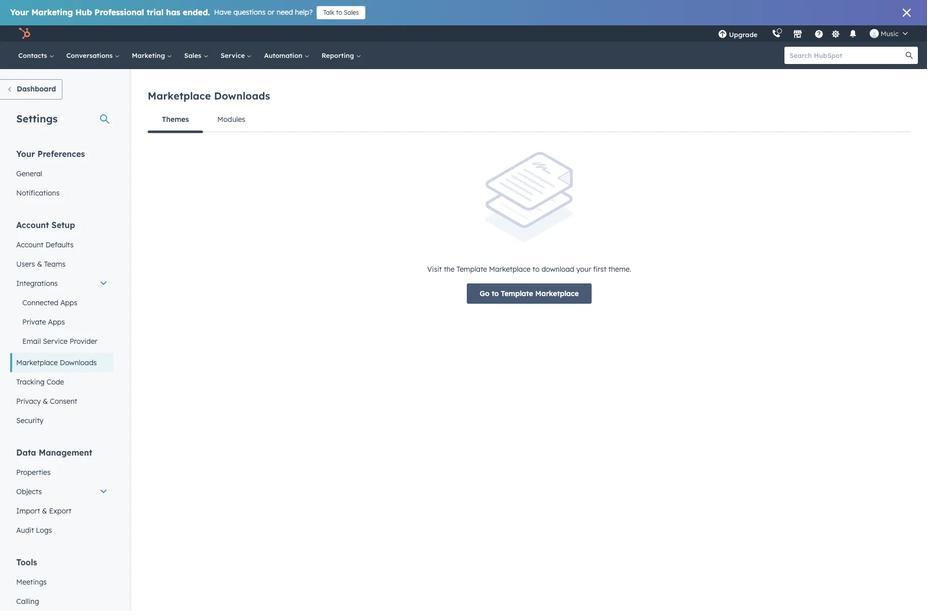 Task type: describe. For each thing, give the bounding box(es) containing it.
service inside account setup element
[[43, 337, 68, 346]]

service link
[[215, 42, 258, 69]]

marketplace inside account setup element
[[16, 358, 58, 367]]

your preferences
[[16, 149, 85, 159]]

go
[[480, 289, 490, 298]]

meetings
[[16, 578, 47, 587]]

visit
[[428, 264, 442, 274]]

calling link
[[10, 592, 114, 611]]

help button
[[811, 25, 828, 42]]

marketplace down the download
[[536, 289, 579, 298]]

trial
[[147, 7, 164, 17]]

account for account defaults
[[16, 240, 44, 249]]

calling icon button
[[768, 27, 786, 40]]

help image
[[815, 30, 824, 39]]

code
[[47, 377, 64, 387]]

the
[[444, 264, 455, 274]]

teams
[[44, 260, 66, 269]]

1 vertical spatial sales
[[184, 51, 204, 59]]

visit the template marketplace to download your first theme.
[[428, 264, 632, 274]]

consent
[[50, 397, 77, 406]]

export
[[49, 506, 71, 516]]

provider
[[70, 337, 98, 346]]

marketplace downloads link
[[10, 353, 114, 372]]

modules link
[[203, 107, 260, 132]]

marketplace up themes
[[148, 89, 211, 102]]

tracking code link
[[10, 372, 114, 392]]

contacts link
[[12, 42, 60, 69]]

users & teams
[[16, 260, 66, 269]]

setup
[[52, 220, 75, 230]]

0 vertical spatial service
[[221, 51, 247, 59]]

your for your preferences
[[16, 149, 35, 159]]

properties
[[16, 468, 51, 477]]

connected apps link
[[10, 293, 114, 312]]

& for consent
[[43, 397, 48, 406]]

1 horizontal spatial marketplace downloads
[[148, 89, 270, 102]]

meetings link
[[10, 572, 114, 592]]

marketing inside marketing link
[[132, 51, 167, 59]]

go to template marketplace link
[[467, 283, 592, 303]]

data management element
[[10, 447, 114, 540]]

audit logs
[[16, 526, 52, 535]]

marketplace up go to template marketplace
[[490, 264, 531, 274]]

account defaults link
[[10, 235, 114, 254]]

sales link
[[178, 42, 215, 69]]

modules
[[218, 115, 246, 124]]

marketplaces button
[[788, 25, 809, 42]]

data
[[16, 447, 36, 458]]

your preferences element
[[10, 148, 114, 203]]

need
[[277, 8, 293, 17]]

account setup
[[16, 220, 75, 230]]

tools element
[[10, 557, 114, 611]]

apps for connected apps
[[60, 298, 77, 307]]

your for your marketing hub professional trial has ended. have questions or need help?
[[10, 7, 29, 17]]

marketplace downloads inside account setup element
[[16, 358, 97, 367]]

connected apps
[[22, 298, 77, 307]]

tracking code
[[16, 377, 64, 387]]

tracking
[[16, 377, 45, 387]]

data management
[[16, 447, 92, 458]]

Search HubSpot search field
[[785, 47, 910, 64]]

notifications link
[[10, 183, 114, 203]]

talk to sales button
[[317, 6, 366, 19]]

0 vertical spatial downloads
[[214, 89, 270, 102]]

audit
[[16, 526, 34, 535]]

hubspot link
[[12, 27, 38, 40]]

1 vertical spatial to
[[533, 264, 540, 274]]

notifications image
[[849, 30, 858, 39]]

properties link
[[10, 463, 114, 482]]

sales inside button
[[344, 9, 359, 16]]

questions
[[234, 8, 266, 17]]

security
[[16, 416, 43, 425]]

logs
[[36, 526, 52, 535]]

ended.
[[183, 7, 210, 17]]

professional
[[95, 7, 144, 17]]

marketplaces image
[[794, 30, 803, 39]]

import & export link
[[10, 501, 114, 521]]

your marketing hub professional trial has ended. have questions or need help?
[[10, 7, 313, 17]]

your
[[577, 264, 592, 274]]

import & export
[[16, 506, 71, 516]]

notifications
[[16, 188, 60, 198]]

reporting link
[[316, 42, 367, 69]]

preferences
[[37, 149, 85, 159]]

privacy & consent link
[[10, 392, 114, 411]]

management
[[39, 447, 92, 458]]

help?
[[295, 8, 313, 17]]

integrations button
[[10, 274, 114, 293]]

users
[[16, 260, 35, 269]]

dashboard
[[17, 84, 56, 93]]



Task type: locate. For each thing, give the bounding box(es) containing it.
talk to sales
[[324, 9, 359, 16]]

0 vertical spatial your
[[10, 7, 29, 17]]

search image
[[907, 52, 914, 59]]

import
[[16, 506, 40, 516]]

& inside data management element
[[42, 506, 47, 516]]

go to template marketplace
[[480, 289, 579, 298]]

calling
[[16, 597, 39, 606]]

conversations link
[[60, 42, 126, 69]]

to
[[337, 9, 342, 16], [533, 264, 540, 274], [492, 289, 499, 298]]

privacy
[[16, 397, 41, 406]]

objects button
[[10, 482, 114, 501]]

0 horizontal spatial marketing
[[31, 7, 73, 17]]

0 vertical spatial &
[[37, 260, 42, 269]]

your up hubspot image
[[10, 7, 29, 17]]

music button
[[864, 25, 915, 42]]

account setup element
[[10, 219, 114, 430]]

talk
[[324, 9, 335, 16]]

0 horizontal spatial sales
[[184, 51, 204, 59]]

0 vertical spatial account
[[16, 220, 49, 230]]

0 vertical spatial template
[[457, 264, 488, 274]]

greg robinson image
[[871, 29, 880, 38]]

search button
[[902, 47, 919, 64]]

integrations
[[16, 279, 58, 288]]

1 vertical spatial &
[[43, 397, 48, 406]]

marketplace up "tracking code"
[[16, 358, 58, 367]]

themes
[[162, 115, 189, 124]]

your
[[10, 7, 29, 17], [16, 149, 35, 159]]

email service provider
[[22, 337, 98, 346]]

account up users
[[16, 240, 44, 249]]

2 horizontal spatial to
[[533, 264, 540, 274]]

marketplace downloads up modules "link"
[[148, 89, 270, 102]]

2 account from the top
[[16, 240, 44, 249]]

objects
[[16, 487, 42, 496]]

automation
[[264, 51, 305, 59]]

your up general
[[16, 149, 35, 159]]

marketplace downloads up 'code'
[[16, 358, 97, 367]]

navigation containing themes
[[148, 107, 912, 133]]

apps for private apps
[[48, 317, 65, 327]]

marketplace
[[148, 89, 211, 102], [490, 264, 531, 274], [536, 289, 579, 298], [16, 358, 58, 367]]

users & teams link
[[10, 254, 114, 274]]

apps up private apps link
[[60, 298, 77, 307]]

2 vertical spatial &
[[42, 506, 47, 516]]

has
[[166, 7, 181, 17]]

0 vertical spatial apps
[[60, 298, 77, 307]]

account defaults
[[16, 240, 74, 249]]

1 horizontal spatial marketing
[[132, 51, 167, 59]]

& left the export
[[42, 506, 47, 516]]

themes link
[[148, 107, 203, 133]]

automation link
[[258, 42, 316, 69]]

to left the download
[[533, 264, 540, 274]]

downloads up modules
[[214, 89, 270, 102]]

to right talk
[[337, 9, 342, 16]]

1 horizontal spatial template
[[501, 289, 534, 298]]

downloads inside account setup element
[[60, 358, 97, 367]]

1 horizontal spatial to
[[492, 289, 499, 298]]

0 horizontal spatial downloads
[[60, 358, 97, 367]]

1 horizontal spatial downloads
[[214, 89, 270, 102]]

service right 'sales' link
[[221, 51, 247, 59]]

template for to
[[501, 289, 534, 298]]

2 vertical spatial to
[[492, 289, 499, 298]]

marketing left hub
[[31, 7, 73, 17]]

1 vertical spatial account
[[16, 240, 44, 249]]

security link
[[10, 411, 114, 430]]

1 horizontal spatial service
[[221, 51, 247, 59]]

sales right talk
[[344, 9, 359, 16]]

menu item
[[765, 25, 767, 42]]

music
[[882, 29, 900, 38]]

0 horizontal spatial service
[[43, 337, 68, 346]]

close image
[[904, 9, 912, 17]]

0 horizontal spatial template
[[457, 264, 488, 274]]

or
[[268, 8, 275, 17]]

1 horizontal spatial sales
[[344, 9, 359, 16]]

1 vertical spatial downloads
[[60, 358, 97, 367]]

& right users
[[37, 260, 42, 269]]

marketing down the trial
[[132, 51, 167, 59]]

& for teams
[[37, 260, 42, 269]]

first
[[594, 264, 607, 274]]

defaults
[[46, 240, 74, 249]]

0 horizontal spatial marketplace downloads
[[16, 358, 97, 367]]

service
[[221, 51, 247, 59], [43, 337, 68, 346]]

downloads down provider
[[60, 358, 97, 367]]

0 vertical spatial to
[[337, 9, 342, 16]]

private apps
[[22, 317, 65, 327]]

menu containing music
[[711, 25, 916, 42]]

to right go
[[492, 289, 499, 298]]

general
[[16, 169, 42, 178]]

tools
[[16, 557, 37, 567]]

privacy & consent
[[16, 397, 77, 406]]

1 vertical spatial apps
[[48, 317, 65, 327]]

menu
[[711, 25, 916, 42]]

settings link
[[830, 28, 843, 39]]

template down visit the template marketplace to download your first theme.
[[501, 289, 534, 298]]

0 vertical spatial marketing
[[31, 7, 73, 17]]

private
[[22, 317, 46, 327]]

audit logs link
[[10, 521, 114, 540]]

reporting
[[322, 51, 356, 59]]

template
[[457, 264, 488, 274], [501, 289, 534, 298]]

marketing link
[[126, 42, 178, 69]]

alert
[[148, 152, 912, 303]]

apps
[[60, 298, 77, 307], [48, 317, 65, 327]]

private apps link
[[10, 312, 114, 332]]

have
[[214, 8, 232, 17]]

contacts
[[18, 51, 49, 59]]

1 vertical spatial your
[[16, 149, 35, 159]]

hubspot image
[[18, 27, 30, 40]]

1 vertical spatial marketplace downloads
[[16, 358, 97, 367]]

to for template
[[492, 289, 499, 298]]

& for export
[[42, 506, 47, 516]]

1 account from the top
[[16, 220, 49, 230]]

settings
[[16, 112, 58, 125]]

1 vertical spatial marketing
[[132, 51, 167, 59]]

email service provider link
[[10, 332, 114, 351]]

theme.
[[609, 264, 632, 274]]

email
[[22, 337, 41, 346]]

apps up email service provider
[[48, 317, 65, 327]]

to inside button
[[337, 9, 342, 16]]

sales right marketing link
[[184, 51, 204, 59]]

0 vertical spatial marketplace downloads
[[148, 89, 270, 102]]

account for account setup
[[16, 220, 49, 230]]

1 vertical spatial template
[[501, 289, 534, 298]]

0 horizontal spatial to
[[337, 9, 342, 16]]

hub
[[75, 7, 92, 17]]

navigation
[[148, 107, 912, 133]]

upgrade image
[[719, 30, 728, 39]]

template for the
[[457, 264, 488, 274]]

dashboard link
[[0, 79, 63, 100]]

settings image
[[832, 30, 841, 39]]

download
[[542, 264, 575, 274]]

conversations
[[66, 51, 115, 59]]

& right privacy
[[43, 397, 48, 406]]

1 vertical spatial service
[[43, 337, 68, 346]]

general link
[[10, 164, 114, 183]]

service down private apps link
[[43, 337, 68, 346]]

account up account defaults
[[16, 220, 49, 230]]

calling icon image
[[772, 29, 782, 39]]

0 vertical spatial sales
[[344, 9, 359, 16]]

to for sales
[[337, 9, 342, 16]]

connected
[[22, 298, 58, 307]]

template right the
[[457, 264, 488, 274]]

downloads
[[214, 89, 270, 102], [60, 358, 97, 367]]

&
[[37, 260, 42, 269], [43, 397, 48, 406], [42, 506, 47, 516]]

alert containing visit the template marketplace to download your first theme.
[[148, 152, 912, 303]]

notifications button
[[845, 25, 862, 42]]



Task type: vqa. For each thing, say whether or not it's contained in the screenshot.
Learn more button in the left top of the page
no



